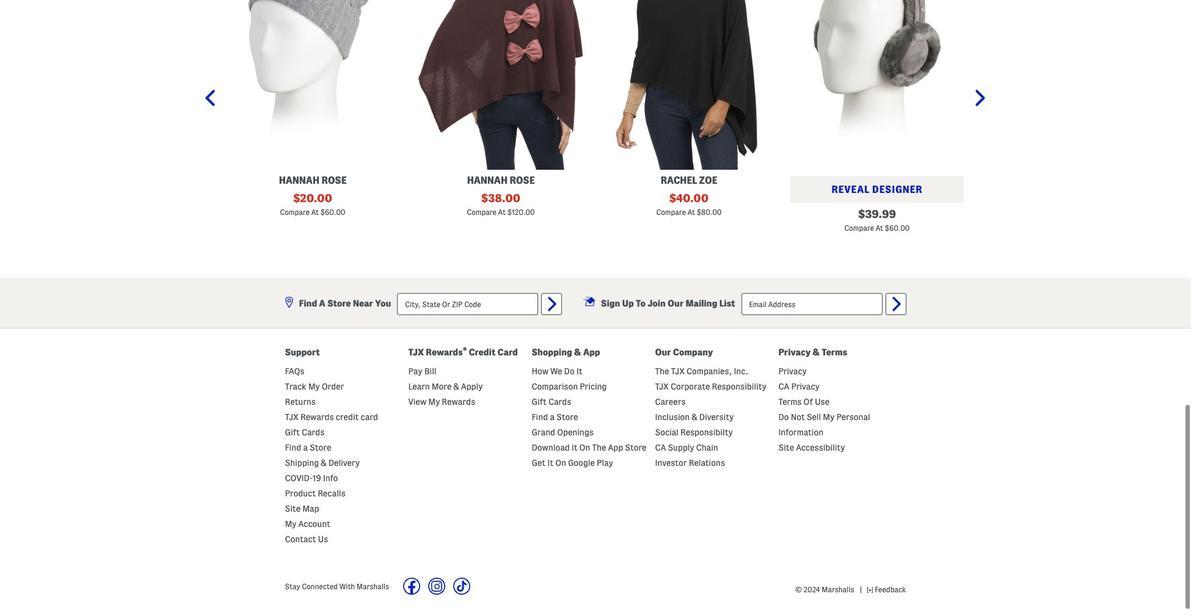 Task type: vqa. For each thing, say whether or not it's contained in the screenshot.
Site
yes



Task type: describe. For each thing, give the bounding box(es) containing it.
classic single sheepskin earmuffs image
[[786, 0, 968, 170]]

a
[[319, 299, 325, 309]]

feedback link
[[868, 586, 906, 595]]

view
[[408, 398, 426, 407]]

120.00
[[512, 209, 535, 217]]

map
[[302, 504, 319, 514]]

privacy for &
[[778, 348, 811, 358]]

list containing 20.00
[[31, 0, 986, 258]]

join
[[648, 299, 666, 309]]

careers link
[[655, 398, 686, 407]]

play
[[597, 459, 613, 468]]

gift inside how we do it comparison pricing gift cards find a store grand openings download it on the app store get it on google play
[[532, 398, 546, 407]]

compare for 20.00
[[280, 209, 310, 217]]

of
[[804, 398, 813, 407]]

0 vertical spatial our
[[668, 299, 684, 309]]

a inside how we do it comparison pricing gift cards find a store grand openings download it on the app store get it on google play
[[550, 413, 555, 423]]

find a store near you
[[299, 299, 391, 309]]

my inside pay bill learn more & apply view my rewards
[[428, 398, 440, 407]]

tjx up careers link
[[655, 382, 669, 392]]

marshalls inside © 2024 marshalls |
[[822, 586, 854, 594]]

card
[[361, 413, 378, 423]]

google
[[568, 459, 595, 468]]

information
[[778, 428, 823, 438]]

©
[[795, 586, 802, 594]]

responsibilty
[[680, 428, 733, 438]]

view my rewards link
[[408, 398, 475, 407]]

us
[[318, 535, 328, 545]]

0 horizontal spatial gift cards link
[[285, 428, 324, 438]]

corporate
[[671, 382, 710, 392]]

compare for 38.00
[[467, 209, 496, 217]]

store right a
[[327, 299, 351, 309]]

inclusion & diversity link
[[655, 413, 734, 423]]

pay bill learn more & apply view my rewards
[[408, 367, 483, 407]]

tjx rewards credit card link
[[285, 413, 378, 423]]

cashmere  bow back dress topper image
[[410, 0, 592, 170]]

careers
[[655, 398, 686, 407]]

rachel zoe
[[661, 176, 717, 186]]

do inside privacy ca privacy terms of use do not sell my personal information site accessibility
[[778, 413, 789, 423]]

supply
[[668, 443, 694, 453]]

the tjx companies, inc. tjx corporate responsibility careers inclusion & diversity social responsibilty ca supply chain investor relations
[[655, 367, 766, 468]]

Find A Store Near You text field
[[397, 294, 538, 316]]

0 horizontal spatial app
[[583, 348, 600, 358]]

0 horizontal spatial on
[[555, 459, 566, 468]]

grand
[[532, 428, 555, 438]]

sign
[[601, 299, 620, 309]]

to
[[636, 299, 646, 309]]

do not sell my personal information link
[[778, 413, 870, 438]]

how
[[532, 367, 548, 377]]

site accessibility link
[[778, 443, 845, 453]]

cards inside how we do it comparison pricing gift cards find a store grand openings download it on the app store get it on google play
[[548, 398, 571, 407]]

pay
[[408, 367, 422, 377]]

apply
[[461, 382, 483, 392]]

1 vertical spatial it
[[547, 459, 553, 468]]

privacy ca privacy terms of use do not sell my personal information site accessibility
[[778, 367, 870, 453]]

stay connected with marshalls
[[285, 583, 389, 591]]

ca supply chain link
[[655, 443, 718, 453]]

diversity
[[699, 413, 734, 423]]

sell
[[807, 413, 821, 423]]

at for 38.00
[[498, 209, 506, 217]]

38.00 compare at 120.00
[[467, 193, 535, 217]]

the inside the tjx companies, inc. tjx corporate responsibility careers inclusion & diversity social responsibilty ca supply chain investor relations
[[655, 367, 669, 377]]

19
[[312, 474, 321, 484]]

0 vertical spatial gift cards link
[[532, 398, 571, 407]]

20.00 compare at 60.00
[[280, 193, 345, 217]]

get
[[532, 459, 545, 468]]

personal
[[836, 413, 870, 423]]

site inside privacy ca privacy terms of use do not sell my personal information site accessibility
[[778, 443, 794, 453]]

1 horizontal spatial it
[[576, 367, 582, 377]]

list
[[719, 299, 735, 309]]

learn
[[408, 382, 430, 392]]

chain
[[696, 443, 718, 453]]

near
[[353, 299, 373, 309]]

click or press b to reveal designer element
[[790, 176, 964, 203]]

investor
[[655, 459, 687, 468]]

gift inside faqs track my order returns tjx rewards credit card gift cards find a store shipping & delivery covid-19 info product recalls site map my account contact us
[[285, 428, 300, 438]]

get it on google play link
[[532, 459, 613, 468]]

ca inside the tjx companies, inc. tjx corporate responsibility careers inclusion & diversity social responsibilty ca supply chain investor relations
[[655, 443, 666, 453]]

2 vertical spatial privacy
[[791, 382, 820, 392]]

Sign Up To Join Our Mailing List email field
[[741, 294, 882, 316]]

responsibility
[[712, 382, 766, 392]]

tjx inside faqs track my order returns tjx rewards credit card gift cards find a store shipping & delivery covid-19 info product recalls site map my account contact us
[[285, 413, 299, 423]]

rachel
[[661, 176, 697, 186]]

download it on the app store link
[[532, 443, 646, 453]]

how we do it comparison pricing gift cards find a store grand openings download it on the app store get it on google play
[[532, 367, 646, 468]]

hannah for 20.00
[[279, 176, 319, 186]]

60.00 for 39.99
[[889, 225, 910, 233]]

contact
[[285, 535, 316, 545]]

at for 40.00
[[688, 209, 695, 217]]

2024
[[804, 586, 820, 594]]

it
[[572, 443, 577, 453]]

1 vertical spatial find a store link
[[285, 443, 331, 453]]

contact us link
[[285, 535, 328, 545]]

privacy & terms
[[778, 348, 847, 358]]

rewards inside pay bill learn more & apply view my rewards
[[442, 398, 475, 407]]

rewards inside faqs track my order returns tjx rewards credit card gift cards find a store shipping & delivery covid-19 info product recalls site map my account contact us
[[300, 413, 334, 423]]

credit
[[336, 413, 359, 423]]

info
[[323, 474, 338, 484]]

0 vertical spatial terms
[[822, 348, 847, 358]]

40.00
[[676, 193, 709, 205]]

60.00 for 20.00
[[325, 209, 345, 217]]

follow us on social media element
[[285, 578, 596, 598]]

marshalls inside follow us on social media element
[[357, 583, 389, 591]]

reveal
[[832, 185, 870, 195]]

& right shopping
[[574, 348, 581, 358]]

track my order link
[[285, 382, 344, 392]]

0 vertical spatial find a store link
[[532, 413, 578, 423]]

1 vertical spatial our
[[655, 348, 671, 358]]



Task type: locate. For each thing, give the bounding box(es) containing it.
& right more
[[453, 382, 459, 392]]

ca down privacy 'link'
[[778, 382, 789, 392]]

at inside 39.99 compare at 60.00
[[876, 225, 883, 233]]

do right we
[[564, 367, 575, 377]]

our company
[[655, 348, 713, 358]]

hannah rose up 38.00
[[467, 176, 535, 186]]

0 vertical spatial privacy
[[778, 348, 811, 358]]

0 horizontal spatial 60.00
[[325, 209, 345, 217]]

39.99
[[865, 209, 896, 220]]

find a store link
[[532, 413, 578, 423], [285, 443, 331, 453]]

cards inside faqs track my order returns tjx rewards credit card gift cards find a store shipping & delivery covid-19 info product recalls site map my account contact us
[[302, 428, 324, 438]]

& inside pay bill learn more & apply view my rewards
[[453, 382, 459, 392]]

on down download
[[555, 459, 566, 468]]

gift down comparison
[[532, 398, 546, 407]]

1 horizontal spatial hannah rose
[[467, 176, 535, 186]]

social responsibilty link
[[655, 428, 733, 438]]

ca
[[778, 382, 789, 392], [655, 443, 666, 453]]

gift cards link down comparison
[[532, 398, 571, 407]]

find inside find a store near you link
[[299, 299, 317, 309]]

the up play
[[592, 443, 606, 453]]

companies,
[[687, 367, 732, 377]]

0 vertical spatial cards
[[548, 398, 571, 407]]

rose for 38.00
[[510, 176, 535, 186]]

0 vertical spatial app
[[583, 348, 600, 358]]

1 vertical spatial a
[[303, 443, 308, 453]]

hannah up 20.00
[[279, 176, 319, 186]]

privacy up ca privacy link
[[778, 367, 807, 377]]

find inside how we do it comparison pricing gift cards find a store grand openings download it on the app store get it on google play
[[532, 413, 548, 423]]

my up the contact
[[285, 520, 296, 530]]

how we do it link
[[532, 367, 582, 377]]

store
[[327, 299, 351, 309], [556, 413, 578, 423], [310, 443, 331, 453], [625, 443, 646, 453]]

0 vertical spatial ca
[[778, 382, 789, 392]]

ca down "social"
[[655, 443, 666, 453]]

1 hannah rose from the left
[[279, 176, 347, 186]]

hannah rose up 20.00
[[279, 176, 347, 186]]

use
[[815, 398, 829, 407]]

0 vertical spatial rewards
[[426, 348, 463, 358]]

company
[[673, 348, 713, 358]]

store up grand openings link
[[556, 413, 578, 423]]

0 horizontal spatial marshalls
[[357, 583, 389, 591]]

investor relations link
[[655, 459, 725, 468]]

terms up not
[[778, 398, 802, 407]]

privacy up terms of use link
[[791, 382, 820, 392]]

1 vertical spatial ca
[[655, 443, 666, 453]]

2 hannah from the left
[[467, 176, 508, 186]]

1 horizontal spatial terms
[[822, 348, 847, 358]]

covid-19 info link
[[285, 474, 338, 484]]

1 horizontal spatial 60.00
[[889, 225, 910, 233]]

download
[[532, 443, 570, 453]]

the down our company
[[655, 367, 669, 377]]

1 horizontal spatial find a store link
[[532, 413, 578, 423]]

1 horizontal spatial the
[[655, 367, 669, 377]]

more
[[432, 382, 452, 392]]

compare inside 38.00 compare at 120.00
[[467, 209, 496, 217]]

tjx inside tjx rewards ® credit card
[[408, 348, 424, 358]]

rose for 20.00
[[322, 176, 347, 186]]

tjx up pay
[[408, 348, 424, 358]]

1 vertical spatial privacy
[[778, 367, 807, 377]]

at for 20.00
[[311, 209, 319, 217]]

compare down 39.99
[[844, 225, 874, 233]]

20.00
[[300, 193, 332, 205]]

1 horizontal spatial site
[[778, 443, 794, 453]]

0 vertical spatial find
[[299, 299, 317, 309]]

privacy link
[[778, 367, 807, 377]]

find left a
[[299, 299, 317, 309]]

on right it
[[579, 443, 590, 453]]

list
[[31, 0, 986, 258]]

0 vertical spatial do
[[564, 367, 575, 377]]

1 horizontal spatial app
[[608, 443, 623, 453]]

feedback
[[873, 586, 906, 594]]

product recalls link
[[285, 489, 345, 499]]

rewards
[[426, 348, 463, 358], [442, 398, 475, 407], [300, 413, 334, 423]]

0 vertical spatial a
[[550, 413, 555, 423]]

do left not
[[778, 413, 789, 423]]

gift down returns
[[285, 428, 300, 438]]

find a store near you link
[[285, 297, 391, 309]]

terms of use link
[[778, 398, 829, 407]]

marshalls
[[357, 583, 389, 591], [822, 586, 854, 594]]

0 horizontal spatial find a store link
[[285, 443, 331, 453]]

shipping & delivery link
[[285, 459, 360, 468]]

0 horizontal spatial do
[[564, 367, 575, 377]]

inc.
[[734, 367, 748, 377]]

a inside faqs track my order returns tjx rewards credit card gift cards find a store shipping & delivery covid-19 info product recalls site map my account contact us
[[303, 443, 308, 453]]

the tjx companies, inc. link
[[655, 367, 748, 377]]

covid-
[[285, 474, 312, 484]]

rose up 20.00
[[322, 176, 347, 186]]

shopping & app
[[532, 348, 600, 358]]

find a store link up shipping
[[285, 443, 331, 453]]

at down 38.00
[[498, 209, 506, 217]]

1 horizontal spatial on
[[579, 443, 590, 453]]

hannah rose for 20.00
[[279, 176, 347, 186]]

0 horizontal spatial terms
[[778, 398, 802, 407]]

0 horizontal spatial it
[[547, 459, 553, 468]]

comparison
[[532, 382, 578, 392]]

0 horizontal spatial cards
[[302, 428, 324, 438]]

connected
[[302, 583, 338, 591]]

38.00
[[488, 193, 520, 205]]

1 horizontal spatial a
[[550, 413, 555, 423]]

0 vertical spatial the
[[655, 367, 669, 377]]

0 horizontal spatial hannah rose
[[279, 176, 347, 186]]

our right join
[[668, 299, 684, 309]]

60.00
[[325, 209, 345, 217], [889, 225, 910, 233]]

it up comparison pricing link in the bottom of the page
[[576, 367, 582, 377]]

0 horizontal spatial gift
[[285, 428, 300, 438]]

app inside how we do it comparison pricing gift cards find a store grand openings download it on the app store get it on google play
[[608, 443, 623, 453]]

tjx rewards ® credit card
[[408, 347, 518, 358]]

2 rose from the left
[[510, 176, 535, 186]]

designer
[[872, 185, 923, 195]]

at
[[311, 209, 319, 217], [498, 209, 506, 217], [688, 209, 695, 217], [876, 225, 883, 233]]

compare down 40.00
[[656, 209, 686, 217]]

track
[[285, 382, 306, 392]]

1 horizontal spatial rose
[[510, 176, 535, 186]]

gift
[[532, 398, 546, 407], [285, 428, 300, 438]]

our left company
[[655, 348, 671, 358]]

sign up to join our mailing list
[[601, 299, 735, 309]]

at down 39.99
[[876, 225, 883, 233]]

at inside 38.00 compare at 120.00
[[498, 209, 506, 217]]

tjx corporate responsibility link
[[655, 382, 766, 392]]

with
[[339, 583, 355, 591]]

support
[[285, 348, 320, 358]]

60.00 inside 39.99 compare at 60.00
[[889, 225, 910, 233]]

card
[[497, 348, 518, 358]]

1 horizontal spatial do
[[778, 413, 789, 423]]

2 vertical spatial rewards
[[300, 413, 334, 423]]

60.00 down 39.99
[[889, 225, 910, 233]]

find inside faqs track my order returns tjx rewards credit card gift cards find a store shipping & delivery covid-19 info product recalls site map my account contact us
[[285, 443, 301, 453]]

0 horizontal spatial hannah
[[279, 176, 319, 186]]

1 hannah from the left
[[279, 176, 319, 186]]

recalls
[[318, 489, 345, 499]]

rewards inside tjx rewards ® credit card
[[426, 348, 463, 358]]

it right the get at left bottom
[[547, 459, 553, 468]]

© 2024 marshalls |
[[795, 586, 862, 594]]

®
[[463, 347, 467, 354]]

store inside faqs track my order returns tjx rewards credit card gift cards find a store shipping & delivery covid-19 info product recalls site map my account contact us
[[310, 443, 331, 453]]

compare inside 20.00 compare at 60.00
[[280, 209, 310, 217]]

tjx up corporate
[[671, 367, 685, 377]]

1 vertical spatial find
[[532, 413, 548, 423]]

account
[[298, 520, 330, 530]]

faqs track my order returns tjx rewards credit card gift cards find a store shipping & delivery covid-19 info product recalls site map my account contact us
[[285, 367, 378, 545]]

a up grand
[[550, 413, 555, 423]]

our
[[668, 299, 684, 309], [655, 348, 671, 358]]

2 vertical spatial find
[[285, 443, 301, 453]]

bill
[[424, 367, 436, 377]]

site inside faqs track my order returns tjx rewards credit card gift cards find a store shipping & delivery covid-19 info product recalls site map my account contact us
[[285, 504, 300, 514]]

zoe
[[699, 176, 717, 186]]

shopping
[[532, 348, 572, 358]]

1 horizontal spatial cards
[[548, 398, 571, 407]]

my right track
[[308, 382, 320, 392]]

not
[[791, 413, 805, 423]]

a
[[550, 413, 555, 423], [303, 443, 308, 453]]

accessibility
[[796, 443, 845, 453]]

hannah rose for 38.00
[[467, 176, 535, 186]]

app up play
[[608, 443, 623, 453]]

site down information
[[778, 443, 794, 453]]

& up social responsibilty link in the bottom right of the page
[[692, 413, 697, 423]]

1 vertical spatial gift
[[285, 428, 300, 438]]

1 horizontal spatial marshalls
[[822, 586, 854, 594]]

store up shipping & delivery link
[[310, 443, 331, 453]]

returns
[[285, 398, 316, 407]]

1 vertical spatial terms
[[778, 398, 802, 407]]

marshalls left |
[[822, 586, 854, 594]]

store left 'supply'
[[625, 443, 646, 453]]

find a store link up grand openings link
[[532, 413, 578, 423]]

60.00 inside 20.00 compare at 60.00
[[325, 209, 345, 217]]

my right 'view'
[[428, 398, 440, 407]]

1 vertical spatial gift cards link
[[285, 428, 324, 438]]

at inside 40.00 compare at 80.00
[[688, 209, 695, 217]]

pay bill link
[[408, 367, 436, 377]]

at for 39.99
[[876, 225, 883, 233]]

my inside privacy ca privacy terms of use do not sell my personal information site accessibility
[[823, 413, 834, 423]]

mailing
[[686, 299, 717, 309]]

tjx down the returns link
[[285, 413, 299, 423]]

a up shipping
[[303, 443, 308, 453]]

2 hannah rose from the left
[[467, 176, 535, 186]]

gift cards link up shipping
[[285, 428, 324, 438]]

0 vertical spatial site
[[778, 443, 794, 453]]

0 vertical spatial it
[[576, 367, 582, 377]]

up
[[622, 299, 634, 309]]

0 horizontal spatial ca
[[655, 443, 666, 453]]

privacy up privacy 'link'
[[778, 348, 811, 358]]

1 vertical spatial site
[[285, 504, 300, 514]]

0 horizontal spatial site
[[285, 504, 300, 514]]

1 vertical spatial the
[[592, 443, 606, 453]]

shipping
[[285, 459, 319, 468]]

& up ca privacy link
[[813, 348, 820, 358]]

at down 20.00
[[311, 209, 319, 217]]

0 horizontal spatial a
[[303, 443, 308, 453]]

rewards down learn more & apply link
[[442, 398, 475, 407]]

& inside the tjx companies, inc. tjx corporate responsibility careers inclusion & diversity social responsibilty ca supply chain investor relations
[[692, 413, 697, 423]]

compare
[[280, 209, 310, 217], [467, 209, 496, 217], [656, 209, 686, 217], [844, 225, 874, 233]]

learn more & apply link
[[408, 382, 483, 392]]

compare down 38.00
[[467, 209, 496, 217]]

0 vertical spatial 60.00
[[325, 209, 345, 217]]

comparison pricing link
[[532, 382, 607, 392]]

compare for 39.99
[[844, 225, 874, 233]]

at down 40.00
[[688, 209, 695, 217]]

terms up use
[[822, 348, 847, 358]]

1 vertical spatial rewards
[[442, 398, 475, 407]]

do inside how we do it comparison pricing gift cards find a store grand openings download it on the app store get it on google play
[[564, 367, 575, 377]]

cards down comparison
[[548, 398, 571, 407]]

1 horizontal spatial ca
[[778, 382, 789, 392]]

None submit
[[541, 294, 562, 316], [885, 294, 906, 316], [541, 294, 562, 316], [885, 294, 906, 316]]

credit
[[469, 348, 495, 358]]

compare down 20.00
[[280, 209, 310, 217]]

social
[[655, 428, 678, 438]]

rose up 38.00
[[510, 176, 535, 186]]

compare inside 40.00 compare at 80.00
[[656, 209, 686, 217]]

at inside 20.00 compare at 60.00
[[311, 209, 319, 217]]

ca privacy link
[[778, 382, 820, 392]]

find up grand
[[532, 413, 548, 423]]

my right sell
[[823, 413, 834, 423]]

&
[[574, 348, 581, 358], [813, 348, 820, 358], [453, 382, 459, 392], [692, 413, 697, 423], [321, 459, 327, 468]]

ca inside privacy ca privacy terms of use do not sell my personal information site accessibility
[[778, 382, 789, 392]]

1 horizontal spatial hannah
[[467, 176, 508, 186]]

1 rose from the left
[[322, 176, 347, 186]]

rewards up bill
[[426, 348, 463, 358]]

& up the info
[[321, 459, 327, 468]]

1 vertical spatial 60.00
[[889, 225, 910, 233]]

the inside how we do it comparison pricing gift cards find a store grand openings download it on the app store get it on google play
[[592, 443, 606, 453]]

delivery
[[328, 459, 360, 468]]

terms inside privacy ca privacy terms of use do not sell my personal information site accessibility
[[778, 398, 802, 407]]

rewards down returns
[[300, 413, 334, 423]]

gift cards link
[[532, 398, 571, 407], [285, 428, 324, 438]]

site down the product
[[285, 504, 300, 514]]

privacy
[[778, 348, 811, 358], [778, 367, 807, 377], [791, 382, 820, 392]]

hannah up 38.00
[[467, 176, 508, 186]]

80.00
[[701, 209, 722, 217]]

0 vertical spatial gift
[[532, 398, 546, 407]]

0 horizontal spatial the
[[592, 443, 606, 453]]

you
[[375, 299, 391, 309]]

cashmere chunky cable knitted beanie image
[[222, 0, 404, 170]]

compare inside 39.99 compare at 60.00
[[844, 225, 874, 233]]

1 vertical spatial on
[[555, 459, 566, 468]]

1 vertical spatial do
[[778, 413, 789, 423]]

1 horizontal spatial gift
[[532, 398, 546, 407]]

privacy for ca
[[778, 367, 807, 377]]

1 vertical spatial cards
[[302, 428, 324, 438]]

we
[[550, 367, 562, 377]]

0 vertical spatial on
[[579, 443, 590, 453]]

on
[[579, 443, 590, 453], [555, 459, 566, 468]]

& inside faqs track my order returns tjx rewards credit card gift cards find a store shipping & delivery covid-19 info product recalls site map my account contact us
[[321, 459, 327, 468]]

hannah for 38.00
[[467, 176, 508, 186]]

60.00 down 20.00
[[325, 209, 345, 217]]

it
[[576, 367, 582, 377], [547, 459, 553, 468]]

app up pricing on the bottom
[[583, 348, 600, 358]]

cashmere pointed topper image
[[598, 0, 780, 170]]

marshalls right with
[[357, 583, 389, 591]]

find up shipping
[[285, 443, 301, 453]]

returns link
[[285, 398, 316, 407]]

1 horizontal spatial gift cards link
[[532, 398, 571, 407]]

1 vertical spatial app
[[608, 443, 623, 453]]

order
[[322, 382, 344, 392]]

0 horizontal spatial rose
[[322, 176, 347, 186]]

cards down tjx rewards credit card link
[[302, 428, 324, 438]]

product
[[285, 489, 316, 499]]

compare for 40.00
[[656, 209, 686, 217]]

faqs
[[285, 367, 304, 377]]



